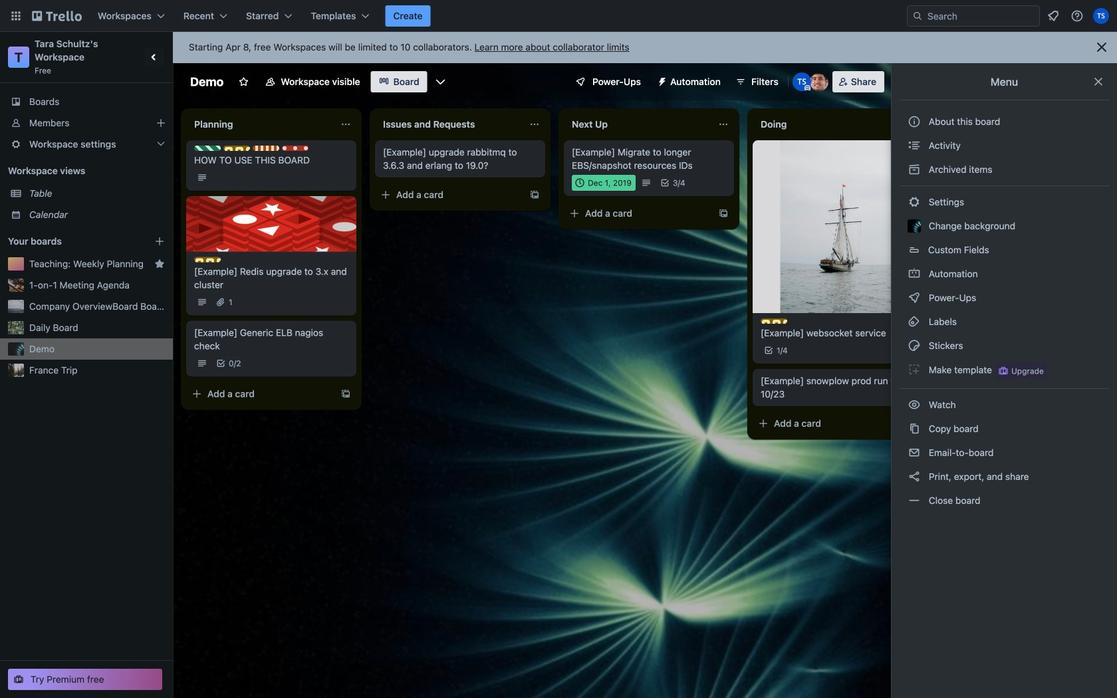 Task type: vqa. For each thing, say whether or not it's contained in the screenshot.
Star or unstar board icon
yes



Task type: locate. For each thing, give the bounding box(es) containing it.
primary element
[[0, 0, 1118, 32]]

0 horizontal spatial create from template… image
[[341, 389, 351, 399]]

workspace navigation collapse icon image
[[145, 48, 164, 67]]

None text field
[[186, 114, 335, 135], [375, 114, 524, 135], [186, 114, 335, 135], [375, 114, 524, 135]]

1 vertical spatial create from template… image
[[719, 208, 729, 219]]

tara schultz (taraschultz7) image
[[1094, 8, 1110, 24]]

tara schultz (taraschultz7) image
[[793, 73, 812, 91]]

None checkbox
[[572, 175, 636, 191]]

sm image
[[652, 71, 671, 90], [908, 267, 921, 281], [908, 363, 921, 377], [908, 446, 921, 460]]

10 sm image from the top
[[908, 494, 921, 508]]

starred icon image
[[154, 259, 165, 269]]

james peterson (jamespeterson93) image
[[810, 73, 829, 91]]

color: green, title: "verified in staging" element
[[194, 146, 221, 151]]

None text field
[[564, 114, 713, 135], [753, 114, 902, 135], [564, 114, 713, 135], [753, 114, 902, 135]]

0 vertical spatial create from template… image
[[530, 190, 540, 200]]

Search field
[[907, 5, 1041, 27]]

search image
[[913, 11, 923, 21]]

2 vertical spatial color: yellow, title: "ready to merge" element
[[761, 319, 788, 324]]

2 horizontal spatial color: yellow, title: "ready to merge" element
[[761, 319, 788, 324]]

sm image
[[908, 139, 921, 152], [908, 163, 921, 176], [908, 196, 921, 209], [908, 291, 921, 305], [908, 315, 921, 329], [908, 339, 921, 353], [908, 399, 921, 412], [908, 422, 921, 436], [908, 470, 921, 484], [908, 494, 921, 508]]

3 sm image from the top
[[908, 196, 921, 209]]

1 vertical spatial color: yellow, title: "ready to merge" element
[[194, 257, 221, 262]]

0 vertical spatial color: yellow, title: "ready to merge" element
[[224, 146, 250, 151]]

1 sm image from the top
[[908, 139, 921, 152]]

this member is an admin of this board. image
[[805, 85, 811, 91]]

create from template… image
[[530, 190, 540, 200], [719, 208, 729, 219], [341, 389, 351, 399]]

2 vertical spatial create from template… image
[[341, 389, 351, 399]]

7 sm image from the top
[[908, 399, 921, 412]]

6 sm image from the top
[[908, 339, 921, 353]]

add board image
[[154, 236, 165, 247]]

1 horizontal spatial color: yellow, title: "ready to merge" element
[[224, 146, 250, 151]]

color: yellow, title: "ready to merge" element
[[224, 146, 250, 151], [194, 257, 221, 262], [761, 319, 788, 324]]



Task type: describe. For each thing, give the bounding box(es) containing it.
1 horizontal spatial create from template… image
[[530, 190, 540, 200]]

9 sm image from the top
[[908, 470, 921, 484]]

open information menu image
[[1071, 9, 1084, 23]]

back to home image
[[32, 5, 82, 27]]

2 sm image from the top
[[908, 163, 921, 176]]

your boards with 6 items element
[[8, 234, 134, 249]]

4 sm image from the top
[[908, 291, 921, 305]]

0 notifications image
[[1046, 8, 1062, 24]]

0 horizontal spatial color: yellow, title: "ready to merge" element
[[194, 257, 221, 262]]

customize views image
[[434, 75, 448, 88]]

Board name text field
[[184, 71, 230, 92]]

8 sm image from the top
[[908, 422, 921, 436]]

color: red, title: "unshippable!" element
[[282, 146, 309, 151]]

2 horizontal spatial create from template… image
[[719, 208, 729, 219]]

5 sm image from the top
[[908, 315, 921, 329]]

color: orange, title: "manual deploy steps" element
[[253, 146, 279, 151]]

star or unstar board image
[[238, 77, 249, 87]]



